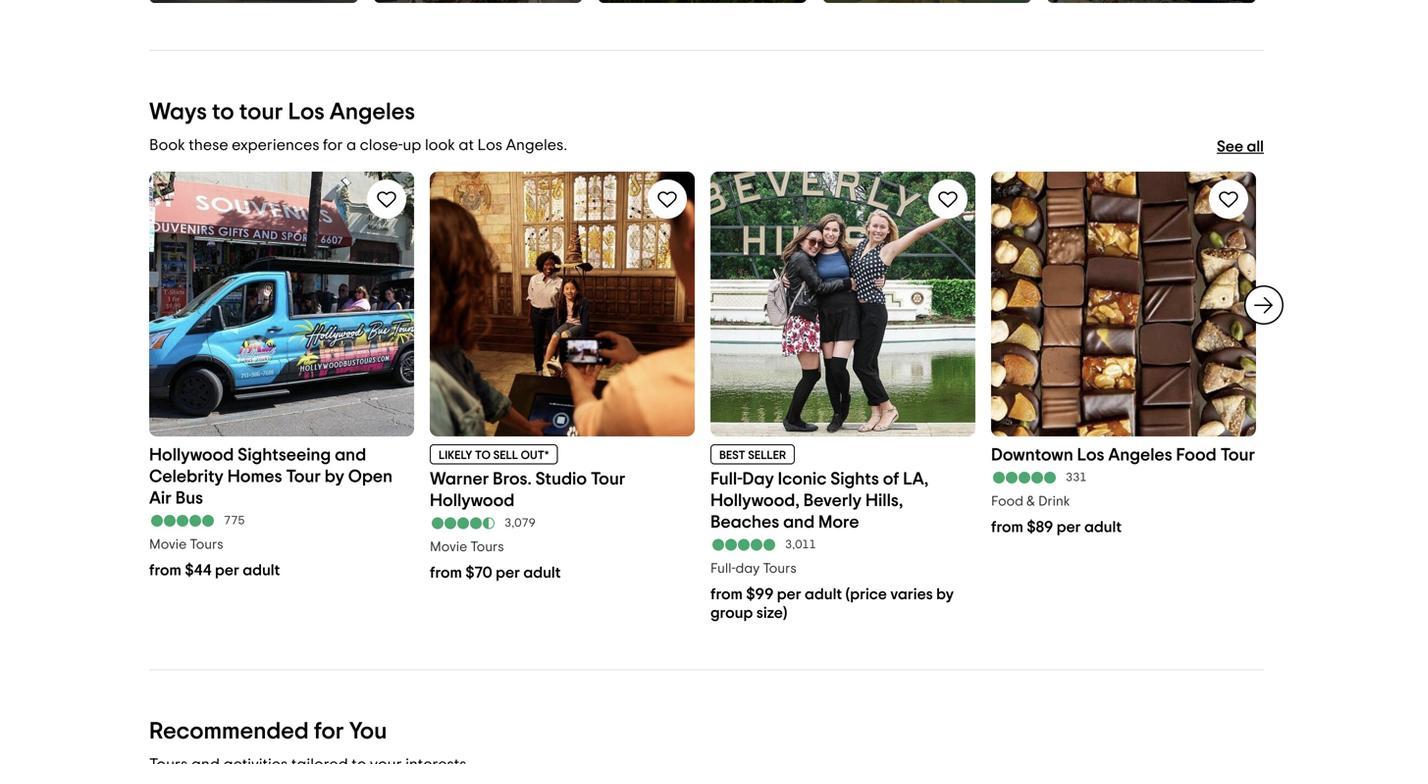 Task type: describe. For each thing, give the bounding box(es) containing it.
adult for from $44 per adult
[[243, 563, 280, 578]]

by inside the hollywood sightseeing and celebrity homes tour by open air bus
[[325, 468, 344, 486]]

air
[[149, 489, 172, 507]]

of
[[883, 470, 899, 488]]

1 horizontal spatial movie
[[430, 540, 467, 554]]

&
[[1026, 495, 1035, 509]]

warner
[[430, 470, 489, 488]]

0 vertical spatial angeles
[[330, 100, 415, 124]]

tour
[[239, 100, 283, 124]]

la,
[[903, 470, 928, 488]]

1 save to a trip image from the left
[[375, 187, 398, 211]]

size)
[[756, 605, 787, 621]]

from $99
[[710, 587, 774, 602]]

homes
[[227, 468, 282, 486]]

you
[[349, 720, 387, 744]]

from for from $70 per adult
[[430, 565, 462, 581]]

1 horizontal spatial tours
[[470, 540, 504, 554]]

and inside the best seller full-day iconic sights of la, hollywood, beverly hills, beaches and more
[[783, 513, 815, 531]]

recommended
[[149, 720, 309, 744]]

a
[[346, 137, 356, 153]]

$70
[[465, 565, 492, 581]]

next image
[[1252, 293, 1276, 317]]

iconic
[[778, 470, 827, 488]]

per for $89
[[1057, 519, 1081, 535]]

from $89 per adult
[[991, 519, 1122, 535]]

per for $44
[[215, 563, 239, 578]]

tour inside likely to sell out* warner bros. studio tour hollywood
[[591, 470, 625, 488]]

hollywood sightseeing and celebrity homes tour by open air bus
[[149, 446, 393, 507]]

0 horizontal spatial food
[[991, 495, 1023, 509]]

celebrity
[[149, 468, 224, 486]]

from $70 per adult
[[430, 565, 561, 581]]

beverly
[[803, 492, 862, 510]]

per for $70
[[496, 565, 520, 581]]

1 vertical spatial angeles
[[1108, 446, 1172, 464]]

2 horizontal spatial tour
[[1220, 446, 1255, 464]]

likely to sell out* warner bros. studio tour hollywood
[[430, 450, 625, 510]]

likely
[[439, 450, 472, 461]]

2 horizontal spatial los
[[1077, 446, 1104, 464]]

(price
[[845, 587, 887, 602]]

book
[[149, 137, 185, 153]]

5.0 of 5 bubbles. 3,011 reviews element
[[710, 538, 975, 552]]

look
[[425, 137, 455, 153]]

save to a trip image for full-
[[936, 187, 960, 211]]

at
[[459, 137, 474, 153]]

2 horizontal spatial tours
[[763, 562, 797, 576]]

$44
[[185, 563, 212, 578]]

from $44 per adult
[[149, 563, 280, 578]]

ways to tour los angeles link
[[149, 100, 415, 124]]

save to a trip image for sell
[[655, 187, 679, 211]]

close-
[[360, 137, 403, 153]]

see all
[[1217, 139, 1264, 154]]

best
[[719, 450, 745, 461]]

all
[[1247, 139, 1264, 154]]

see
[[1217, 139, 1243, 154]]

2 full- from the top
[[710, 562, 736, 576]]

previous image
[[137, 293, 161, 317]]

these
[[189, 137, 228, 153]]

full-day tours
[[710, 562, 797, 576]]

bus
[[175, 489, 203, 507]]

ways to tour los angeles
[[149, 100, 415, 124]]

bros.
[[493, 470, 532, 488]]

331
[[1066, 472, 1087, 484]]

food & drink
[[991, 495, 1070, 509]]

1 vertical spatial los
[[477, 137, 502, 153]]

downtown
[[991, 446, 1073, 464]]

adult inside per adult (price varies by group size)
[[805, 587, 842, 602]]



Task type: locate. For each thing, give the bounding box(es) containing it.
tours
[[190, 538, 223, 552], [470, 540, 504, 554], [763, 562, 797, 576]]

tours up from $44 per adult
[[190, 538, 223, 552]]

0 horizontal spatial movie tours
[[149, 538, 223, 552]]

1 horizontal spatial hollywood
[[430, 492, 515, 510]]

1 vertical spatial and
[[783, 513, 815, 531]]

0 vertical spatial full-
[[710, 470, 742, 488]]

adult left (price
[[805, 587, 842, 602]]

tour inside the hollywood sightseeing and celebrity homes tour by open air bus
[[286, 468, 321, 486]]

from left $89 in the right of the page
[[991, 519, 1023, 535]]

movie up $70
[[430, 540, 467, 554]]

sightseeing
[[238, 446, 331, 464]]

book these experiences for a close-up look at los angeles.
[[149, 137, 567, 153]]

from for from $99
[[710, 587, 743, 602]]

studio
[[535, 470, 587, 488]]

varies
[[890, 587, 933, 602]]

day
[[736, 562, 760, 576]]

0 horizontal spatial angeles
[[330, 100, 415, 124]]

movie tours up $44
[[149, 538, 223, 552]]

food up 5.0 of 5 bubbles. 331 reviews element
[[1176, 446, 1217, 464]]

1 horizontal spatial food
[[1176, 446, 1217, 464]]

best seller full-day iconic sights of la, hollywood, beverly hills, beaches and more
[[710, 450, 928, 531]]

angeles
[[330, 100, 415, 124], [1108, 446, 1172, 464]]

beaches
[[710, 513, 779, 531]]

full- down best
[[710, 470, 742, 488]]

tour
[[1220, 446, 1255, 464], [286, 468, 321, 486], [591, 470, 625, 488]]

1 horizontal spatial movie tours
[[430, 540, 504, 554]]

hollywood,
[[710, 492, 800, 510]]

adult
[[1084, 519, 1122, 535], [243, 563, 280, 578], [523, 565, 561, 581], [805, 587, 842, 602]]

for left a
[[323, 137, 343, 153]]

by left open
[[325, 468, 344, 486]]

and up open
[[335, 446, 366, 464]]

full- up from $99
[[710, 562, 736, 576]]

hollywood down warner
[[430, 492, 515, 510]]

from left $44
[[149, 563, 181, 578]]

0 horizontal spatial and
[[335, 446, 366, 464]]

5.0 of 5 bubbles. 331 reviews element
[[991, 471, 1256, 485]]

1 vertical spatial food
[[991, 495, 1023, 509]]

from for from $44 per adult
[[149, 563, 181, 578]]

hills,
[[865, 492, 903, 510]]

los
[[288, 100, 325, 124], [477, 137, 502, 153], [1077, 446, 1104, 464]]

and up 3,011
[[783, 513, 815, 531]]

los up 331
[[1077, 446, 1104, 464]]

$89
[[1027, 519, 1053, 535]]

from left $70
[[430, 565, 462, 581]]

0 vertical spatial for
[[323, 137, 343, 153]]

1 vertical spatial hollywood
[[430, 492, 515, 510]]

recommended for you
[[149, 720, 387, 744]]

up
[[403, 137, 421, 153]]

and
[[335, 446, 366, 464], [783, 513, 815, 531]]

hollywood
[[149, 446, 234, 464], [430, 492, 515, 510]]

1 horizontal spatial and
[[783, 513, 815, 531]]

1 vertical spatial for
[[314, 720, 344, 744]]

per right $89 in the right of the page
[[1057, 519, 1081, 535]]

day
[[742, 470, 774, 488]]

full- inside the best seller full-day iconic sights of la, hollywood, beverly hills, beaches and more
[[710, 470, 742, 488]]

1 vertical spatial by
[[936, 587, 954, 602]]

per up size)
[[777, 587, 801, 602]]

1 horizontal spatial los
[[477, 137, 502, 153]]

drink
[[1038, 495, 1070, 509]]

save to a trip image
[[375, 187, 398, 211], [655, 187, 679, 211], [936, 187, 960, 211]]

adult for from $70 per adult
[[523, 565, 561, 581]]

775
[[224, 515, 245, 527]]

1 horizontal spatial save to a trip image
[[655, 187, 679, 211]]

more
[[818, 513, 859, 531]]

5.0 of 5 bubbles. 775 reviews element
[[149, 514, 414, 528]]

0 horizontal spatial los
[[288, 100, 325, 124]]

adult down '4.5 of 5 bubbles. 3,079 reviews' element
[[523, 565, 561, 581]]

tours up from $70 per adult
[[470, 540, 504, 554]]

experiences
[[232, 137, 319, 153]]

per adult (price varies by group size)
[[710, 587, 954, 621]]

sell
[[493, 450, 518, 461]]

movie
[[149, 538, 187, 552], [430, 540, 467, 554]]

food
[[1176, 446, 1217, 464], [991, 495, 1023, 509]]

group
[[710, 605, 753, 621]]

adult down 5.0 of 5 bubbles. 775 reviews "element"
[[243, 563, 280, 578]]

open
[[348, 468, 393, 486]]

2 save to a trip image from the left
[[655, 187, 679, 211]]

1 horizontal spatial tour
[[591, 470, 625, 488]]

by right varies
[[936, 587, 954, 602]]

0 vertical spatial and
[[335, 446, 366, 464]]

movie up $44
[[149, 538, 187, 552]]

full-
[[710, 470, 742, 488], [710, 562, 736, 576]]

3,011
[[785, 539, 816, 551]]

0 vertical spatial food
[[1176, 446, 1217, 464]]

4.5 of 5 bubbles. 3,079 reviews element
[[430, 516, 695, 530]]

2 horizontal spatial save to a trip image
[[936, 187, 960, 211]]

1 full- from the top
[[710, 470, 742, 488]]

see all link
[[1217, 125, 1264, 168]]

adult for from $89 per adult
[[1084, 519, 1122, 535]]

0 vertical spatial hollywood
[[149, 446, 234, 464]]

for
[[323, 137, 343, 153], [314, 720, 344, 744]]

angeles up 5.0 of 5 bubbles. 331 reviews element
[[1108, 446, 1172, 464]]

for left you
[[314, 720, 344, 744]]

2 vertical spatial los
[[1077, 446, 1104, 464]]

movie tours up $70
[[430, 540, 504, 554]]

by
[[325, 468, 344, 486], [936, 587, 954, 602]]

0 horizontal spatial tour
[[286, 468, 321, 486]]

hollywood inside likely to sell out* warner bros. studio tour hollywood
[[430, 492, 515, 510]]

3 save to a trip image from the left
[[936, 187, 960, 211]]

to
[[212, 100, 234, 124]]

tours down 3,011
[[763, 562, 797, 576]]

from
[[991, 519, 1023, 535], [149, 563, 181, 578], [430, 565, 462, 581], [710, 587, 743, 602]]

by inside per adult (price varies by group size)
[[936, 587, 954, 602]]

downtown los angeles food tour
[[991, 446, 1255, 464]]

per right $70
[[496, 565, 520, 581]]

movie tours
[[149, 538, 223, 552], [430, 540, 504, 554]]

los up experiences
[[288, 100, 325, 124]]

1 horizontal spatial angeles
[[1108, 446, 1172, 464]]

per
[[1057, 519, 1081, 535], [215, 563, 239, 578], [496, 565, 520, 581], [777, 587, 801, 602]]

ways
[[149, 100, 207, 124]]

los right at
[[477, 137, 502, 153]]

save to a trip image
[[1217, 187, 1240, 211]]

per inside per adult (price varies by group size)
[[777, 587, 801, 602]]

sights
[[830, 470, 879, 488]]

0 vertical spatial by
[[325, 468, 344, 486]]

food left the &
[[991, 495, 1023, 509]]

hollywood up celebrity
[[149, 446, 234, 464]]

adult down 5.0 of 5 bubbles. 331 reviews element
[[1084, 519, 1122, 535]]

3,079
[[504, 517, 536, 529]]

0 horizontal spatial tours
[[190, 538, 223, 552]]

0 vertical spatial los
[[288, 100, 325, 124]]

0 horizontal spatial hollywood
[[149, 446, 234, 464]]

per right $44
[[215, 563, 239, 578]]

0 horizontal spatial movie
[[149, 538, 187, 552]]

0 horizontal spatial by
[[325, 468, 344, 486]]

angeles up close-
[[330, 100, 415, 124]]

0 horizontal spatial save to a trip image
[[375, 187, 398, 211]]

hollywood inside the hollywood sightseeing and celebrity homes tour by open air bus
[[149, 446, 234, 464]]

to
[[475, 450, 491, 461]]

angeles.
[[506, 137, 567, 153]]

and inside the hollywood sightseeing and celebrity homes tour by open air bus
[[335, 446, 366, 464]]

out*
[[521, 450, 549, 461]]

from for from $89 per adult
[[991, 519, 1023, 535]]

1 vertical spatial full-
[[710, 562, 736, 576]]

from up group
[[710, 587, 743, 602]]

$99
[[746, 587, 774, 602]]

1 horizontal spatial by
[[936, 587, 954, 602]]

seller
[[748, 450, 786, 461]]



Task type: vqa. For each thing, say whether or not it's contained in the screenshot.
by within the per adult (price varies by group size)
yes



